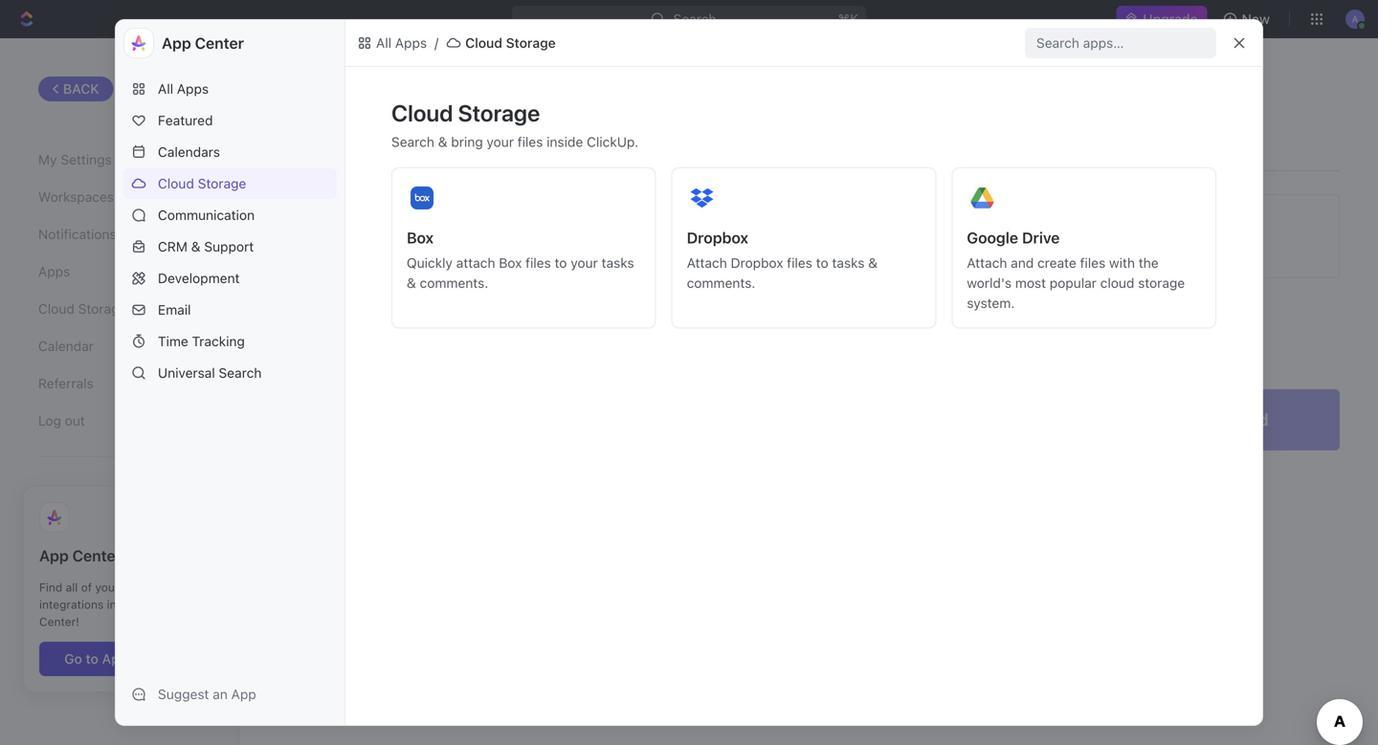 Task type: vqa. For each thing, say whether or not it's contained in the screenshot.
not
no



Task type: locate. For each thing, give the bounding box(es) containing it.
center
[[195, 34, 244, 52], [72, 547, 122, 566], [131, 652, 174, 668]]

to inside dropbox attach dropbox files to tasks & comments.
[[817, 255, 829, 271]]

app right new
[[166, 599, 188, 612]]

1 attach from the left
[[687, 255, 728, 271]]

delete workspace button
[[278, 399, 418, 441]]

0 horizontal spatial all
[[66, 581, 78, 595]]

cloud right l_lxf image
[[466, 35, 503, 51]]

email
[[158, 302, 191, 318]]

app right the go
[[102, 652, 128, 668]]

0 vertical spatial cloud storage
[[466, 35, 556, 51]]

2 vertical spatial apps
[[38, 264, 70, 280]]

your left brand
[[459, 241, 484, 255]]

to right the go
[[86, 652, 99, 668]]

& right crm
[[191, 239, 201, 255]]

attach right 'custom'
[[687, 255, 728, 271]]

all left 'of'
[[66, 581, 78, 595]]

0 horizontal spatial all
[[158, 81, 173, 97]]

cloud storage up communication
[[158, 176, 246, 192]]

apps for bottommost all apps link
[[177, 81, 209, 97]]

1 vertical spatial all
[[158, 81, 173, 97]]

apps
[[395, 35, 427, 51], [177, 81, 209, 97], [38, 264, 70, 280]]

all apps left /
[[376, 35, 427, 51]]

1 horizontal spatial comments.
[[687, 275, 756, 291]]

l_lxf image
[[357, 35, 373, 51]]

1 horizontal spatial all apps link
[[353, 32, 431, 55]]

& left bring
[[438, 134, 448, 150]]

with down label at top
[[431, 241, 455, 255]]

files inside cloud storage search & bring your files inside clickup.
[[518, 134, 543, 150]]

1 horizontal spatial all
[[376, 35, 392, 51]]

to left logo, at the top of the page
[[555, 255, 567, 271]]

google drive attach and create files with the world's most popular cloud storage system.
[[968, 229, 1186, 311]]

of
[[81, 581, 92, 595]]

files up popular
[[1081, 255, 1106, 271]]

designed
[[699, 324, 753, 339]]

2 vertical spatial center
[[131, 652, 174, 668]]

universal search link
[[124, 358, 337, 389]]

2 horizontal spatial apps
[[395, 35, 427, 51]]

settings right my
[[61, 152, 112, 168]]

2 vertical spatial cloud storage
[[38, 301, 127, 317]]

personal workspace layout time to collaborate? turn this off to show all features designed for team productivity.
[[388, 302, 880, 339]]

files left the 'inside'
[[518, 134, 543, 150]]

1 horizontal spatial app center
[[162, 34, 244, 52]]

calendar link
[[38, 331, 200, 363]]

0 vertical spatial all apps link
[[353, 32, 431, 55]]

files right brand
[[526, 255, 551, 271]]

1 vertical spatial box
[[499, 255, 522, 271]]

app center up 'of'
[[39, 547, 122, 566]]

go to app center
[[64, 652, 174, 668]]

2 horizontal spatial cloud storage
[[466, 35, 556, 51]]

app inside "button"
[[102, 652, 128, 668]]

search down time tracking link
[[219, 365, 262, 381]]

all apps
[[376, 35, 427, 51], [158, 81, 209, 97]]

workspace for delete workspace
[[332, 410, 418, 430]]

1 horizontal spatial box
[[499, 255, 522, 271]]

off
[[563, 324, 580, 339]]

0 vertical spatial all apps
[[376, 35, 427, 51]]

1 horizontal spatial and
[[600, 241, 621, 255]]

your up in
[[95, 581, 119, 595]]

& inside dropbox attach dropbox files to tasks & comments.
[[869, 255, 878, 271]]

apps left /
[[395, 35, 427, 51]]

1 vertical spatial app center
[[39, 547, 122, 566]]

1 tasks from the left
[[602, 255, 635, 271]]

1 vertical spatial all
[[66, 581, 78, 595]]

1 vertical spatial apps
[[177, 81, 209, 97]]

Search apps… field
[[1037, 32, 1209, 55]]

time down the personal
[[388, 324, 416, 339]]

1 vertical spatial settings
[[61, 152, 112, 168]]

dropbox right 'custom'
[[687, 229, 749, 247]]

1 vertical spatial all apps
[[158, 81, 209, 97]]

cloud down calendars in the left top of the page
[[158, 176, 194, 192]]

0 vertical spatial all
[[632, 324, 645, 339]]

1 vertical spatial all apps link
[[124, 74, 337, 104]]

to inside box quickly attach box files to your tasks & comments.
[[555, 255, 567, 271]]

2 horizontal spatial center
[[195, 34, 244, 52]]

search left bring
[[392, 134, 435, 150]]

cloud storage link up calendar link
[[38, 293, 200, 326]]

your inside box quickly attach box files to your tasks & comments.
[[571, 255, 598, 271]]

brand
[[488, 241, 522, 255]]

center up 'of'
[[72, 547, 122, 566]]

0 vertical spatial center
[[195, 34, 244, 52]]

1 horizontal spatial cloud storage
[[158, 176, 246, 192]]

communication
[[158, 207, 255, 223]]

cloud storage right l_lxf image
[[466, 35, 556, 51]]

0 vertical spatial settings
[[383, 75, 458, 99]]

time inside 'cloud storage' "dialog"
[[158, 334, 188, 350]]

workspace inside button
[[332, 410, 418, 430]]

cloud storage link down calendars link at left
[[124, 169, 337, 199]]

back
[[63, 81, 99, 97]]

⌘k
[[838, 11, 859, 27]]

0 horizontal spatial cloud storage
[[38, 301, 127, 317]]

0 vertical spatial all
[[376, 35, 392, 51]]

0 vertical spatial app center
[[162, 34, 244, 52]]

workspace up collaborate?
[[453, 302, 533, 320]]

l_lxf image
[[446, 35, 462, 51]]

0 horizontal spatial apps
[[38, 264, 70, 280]]

log
[[38, 413, 61, 429]]

center inside 'cloud storage' "dialog"
[[195, 34, 244, 52]]

1 horizontal spatial apps
[[177, 81, 209, 97]]

1 horizontal spatial attach
[[968, 255, 1008, 271]]

1 horizontal spatial all apps
[[376, 35, 427, 51]]

the
[[1139, 255, 1159, 271]]

back link
[[38, 77, 114, 102]]

workspace down l_lxf icon
[[278, 75, 379, 99]]

cloud storage
[[466, 35, 556, 51], [158, 176, 246, 192], [38, 301, 127, 317]]

0 horizontal spatial search
[[219, 365, 262, 381]]

time tracking
[[158, 334, 245, 350]]

files inside box quickly attach box files to your tasks & comments.
[[526, 255, 551, 271]]

referrals link
[[38, 368, 200, 400]]

apps down notifications
[[38, 264, 70, 280]]

workspace settings
[[278, 75, 458, 99]]

all right l_lxf icon
[[376, 35, 392, 51]]

1 horizontal spatial search
[[392, 134, 435, 150]]

universal
[[158, 365, 215, 381]]

1 vertical spatial cloud storage
[[158, 176, 246, 192]]

and up most
[[1011, 255, 1034, 271]]

your right colors,
[[571, 255, 598, 271]]

search inside cloud storage search & bring your files inside clickup.
[[392, 134, 435, 150]]

0 vertical spatial box
[[407, 229, 434, 247]]

your right bring
[[487, 134, 514, 150]]

delete workspace
[[278, 410, 418, 430]]

0 horizontal spatial box
[[407, 229, 434, 247]]

workspace inside "personal workspace layout time to collaborate? turn this off to show all features designed for team productivity."
[[453, 302, 533, 320]]

crm & support link
[[124, 232, 337, 262]]

attach inside google drive attach and create files with the world's most popular cloud storage system.
[[968, 255, 1008, 271]]

storage right l_lxf image
[[506, 35, 556, 51]]

comments. down attach on the top of page
[[420, 275, 489, 291]]

0 horizontal spatial settings
[[61, 152, 112, 168]]

cloud up calendar
[[38, 301, 75, 317]]

/
[[435, 35, 439, 51]]

all inside "personal workspace layout time to collaborate? turn this off to show all features designed for team productivity."
[[632, 324, 645, 339]]

search
[[392, 134, 435, 150], [219, 365, 262, 381]]

box up quickly
[[407, 229, 434, 247]]

cloud inside cloud storage search & bring your files inside clickup.
[[392, 100, 453, 126]]

colors,
[[525, 241, 564, 255]]

your
[[487, 134, 514, 150], [459, 241, 484, 255], [571, 255, 598, 271], [95, 581, 119, 595]]

1 horizontal spatial all
[[632, 324, 645, 339]]

1 comments. from the left
[[420, 275, 489, 291]]

0 horizontal spatial with
[[431, 241, 455, 255]]

comments.
[[420, 275, 489, 291], [687, 275, 756, 291]]

0 horizontal spatial attach
[[687, 255, 728, 271]]

& down quickly
[[407, 275, 416, 291]]

2 comments. from the left
[[687, 275, 756, 291]]

features
[[648, 324, 696, 339]]

box
[[407, 229, 434, 247], [499, 255, 522, 271]]

app
[[162, 34, 191, 52], [39, 547, 69, 566], [166, 599, 188, 612], [102, 652, 128, 668], [231, 687, 256, 703]]

with
[[431, 241, 455, 255], [1110, 255, 1136, 271]]

0 horizontal spatial all apps link
[[124, 74, 337, 104]]

cloud up bring
[[392, 100, 453, 126]]

2 vertical spatial workspace
[[332, 410, 418, 430]]

to down the personal
[[420, 324, 431, 339]]

attach
[[687, 255, 728, 271], [968, 255, 1008, 271]]

app right an on the bottom left of page
[[231, 687, 256, 703]]

all
[[376, 35, 392, 51], [158, 81, 173, 97]]

suggest an app button
[[124, 680, 337, 711]]

& up productivity.
[[869, 255, 878, 271]]

all apps link left /
[[353, 32, 431, 55]]

0 vertical spatial workspace
[[278, 75, 379, 99]]

apps up featured
[[177, 81, 209, 97]]

cloud storage link
[[124, 169, 337, 199], [38, 293, 200, 326]]

center inside "button"
[[131, 652, 174, 668]]

to right off
[[583, 324, 595, 339]]

calendars link
[[124, 137, 337, 168]]

workspace right delete
[[332, 410, 418, 430]]

0 vertical spatial apps
[[395, 35, 427, 51]]

your inside white label skin clickup with your brand colors, logo, and a custom url.
[[459, 241, 484, 255]]

& inside box quickly attach box files to your tasks & comments.
[[407, 275, 416, 291]]

with inside white label skin clickup with your brand colors, logo, and a custom url.
[[431, 241, 455, 255]]

storage up bring
[[458, 100, 540, 126]]

1 horizontal spatial with
[[1110, 255, 1136, 271]]

cloud storage search & bring your files inside clickup.
[[392, 100, 639, 150]]

center up suggest
[[131, 652, 174, 668]]

and
[[600, 241, 621, 255], [1011, 255, 1034, 271], [152, 581, 172, 595]]

system.
[[968, 295, 1015, 311]]

find
[[39, 581, 62, 595]]

attach inside dropbox attach dropbox files to tasks & comments.
[[687, 255, 728, 271]]

upgrade
[[1144, 11, 1199, 27]]

and left a
[[600, 241, 621, 255]]

your inside find all of your apps and integrations in our new app center!
[[95, 581, 119, 595]]

0 horizontal spatial center
[[72, 547, 122, 566]]

storage
[[506, 35, 556, 51], [458, 100, 540, 126], [198, 176, 246, 192], [78, 301, 127, 317]]

1 horizontal spatial center
[[131, 652, 174, 668]]

0 vertical spatial search
[[392, 134, 435, 150]]

team
[[776, 324, 805, 339]]

support
[[204, 239, 254, 255]]

0 horizontal spatial all apps
[[158, 81, 209, 97]]

1 horizontal spatial time
[[388, 324, 416, 339]]

box right attach on the top of page
[[499, 255, 522, 271]]

0 horizontal spatial and
[[152, 581, 172, 595]]

attach up world's on the right top of page
[[968, 255, 1008, 271]]

clickup
[[382, 241, 428, 255]]

0 horizontal spatial tasks
[[602, 255, 635, 271]]

2 horizontal spatial and
[[1011, 255, 1034, 271]]

find all of your apps and integrations in our new app center!
[[39, 581, 188, 629]]

2 attach from the left
[[968, 255, 1008, 271]]

2 tasks from the left
[[833, 255, 865, 271]]

calendars
[[158, 144, 220, 160]]

Team Na﻿me text field
[[345, 125, 1341, 170]]

0 vertical spatial dropbox
[[687, 229, 749, 247]]

cloud storage up calendar
[[38, 301, 127, 317]]

all apps up featured
[[158, 81, 209, 97]]

settings down /
[[383, 75, 458, 99]]

an
[[213, 687, 228, 703]]

all up featured
[[158, 81, 173, 97]]

0 horizontal spatial comments.
[[420, 275, 489, 291]]

tasks up productivity.
[[833, 255, 865, 271]]

0 horizontal spatial time
[[158, 334, 188, 350]]

1 horizontal spatial settings
[[383, 75, 458, 99]]

integrations
[[39, 599, 104, 612]]

files
[[518, 134, 543, 150], [526, 255, 551, 271], [787, 255, 813, 271], [1081, 255, 1106, 271]]

my settings link
[[38, 144, 200, 176]]

all apps for bottommost all apps link
[[158, 81, 209, 97]]

1 horizontal spatial tasks
[[833, 255, 865, 271]]

1 vertical spatial workspace
[[453, 302, 533, 320]]

files up team at top
[[787, 255, 813, 271]]

all
[[632, 324, 645, 339], [66, 581, 78, 595]]

1 vertical spatial dropbox
[[731, 255, 784, 271]]

all apps link up the featured link
[[124, 74, 337, 104]]

suggest an app
[[158, 687, 256, 703]]

to up productivity.
[[817, 255, 829, 271]]

app center up featured
[[162, 34, 244, 52]]

comments. down "url."
[[687, 275, 756, 291]]

all right show
[[632, 324, 645, 339]]

center up the featured link
[[195, 34, 244, 52]]

tasks right logo, at the top of the page
[[602, 255, 635, 271]]

log out
[[38, 413, 85, 429]]

time down email
[[158, 334, 188, 350]]

dropbox
[[687, 229, 749, 247], [731, 255, 784, 271]]

new
[[1243, 11, 1271, 27]]

dropbox right "url."
[[731, 255, 784, 271]]

and up new
[[152, 581, 172, 595]]

0 horizontal spatial app center
[[39, 547, 122, 566]]

storage down apps link
[[78, 301, 127, 317]]

with up cloud
[[1110, 255, 1136, 271]]

cloud
[[466, 35, 503, 51], [392, 100, 453, 126], [158, 176, 194, 192], [38, 301, 75, 317]]

popular
[[1050, 275, 1097, 291]]

settings
[[383, 75, 458, 99], [61, 152, 112, 168]]



Task type: describe. For each thing, give the bounding box(es) containing it.
app inside button
[[231, 687, 256, 703]]

comments. inside box quickly attach box files to your tasks & comments.
[[420, 275, 489, 291]]

featured link
[[124, 105, 337, 136]]

cloud
[[1101, 275, 1135, 291]]

email link
[[124, 295, 337, 326]]

center!
[[39, 616, 79, 629]]

skin
[[354, 241, 379, 255]]

time inside "personal workspace layout time to collaborate? turn this off to show all features designed for team productivity."
[[388, 324, 416, 339]]

white label skin clickup with your brand colors, logo, and a custom url.
[[354, 217, 709, 255]]

tasks inside dropbox attach dropbox files to tasks & comments.
[[833, 255, 865, 271]]

productivity.
[[808, 324, 880, 339]]

url.
[[681, 241, 709, 255]]

communication link
[[124, 200, 337, 231]]

and inside find all of your apps and integrations in our new app center!
[[152, 581, 172, 595]]

out
[[65, 413, 85, 429]]

crm & support
[[158, 239, 254, 255]]

apps link
[[38, 256, 200, 288]]

bring
[[451, 134, 483, 150]]

apps for right all apps link
[[395, 35, 427, 51]]

dropbox attach dropbox files to tasks & comments.
[[687, 229, 878, 291]]

collaborate?
[[435, 324, 506, 339]]

app up find
[[39, 547, 69, 566]]

all apps for right all apps link
[[376, 35, 427, 51]]

turn
[[509, 324, 535, 339]]

google
[[968, 229, 1019, 247]]

tracking
[[192, 334, 245, 350]]

files inside dropbox attach dropbox files to tasks & comments.
[[787, 255, 813, 271]]

new
[[141, 599, 163, 612]]

upgrade link
[[1117, 6, 1208, 33]]

to inside go to app center "button"
[[86, 652, 99, 668]]

clickup.
[[587, 134, 639, 150]]

log out link
[[38, 405, 200, 438]]

new button
[[1216, 4, 1282, 34]]

search...
[[674, 11, 728, 27]]

settings for workspace settings
[[383, 75, 458, 99]]

workspaces link
[[38, 181, 200, 214]]

storage
[[1139, 275, 1186, 291]]

delete
[[278, 410, 327, 430]]

layout
[[537, 302, 585, 320]]

show
[[598, 324, 628, 339]]

crm
[[158, 239, 188, 255]]

all for right all apps link
[[376, 35, 392, 51]]

files inside google drive attach and create files with the world's most popular cloud storage system.
[[1081, 255, 1106, 271]]

referrals
[[38, 376, 94, 392]]

featured
[[158, 113, 213, 128]]

our
[[120, 599, 138, 612]]

white
[[354, 217, 398, 237]]

universal search
[[158, 365, 262, 381]]

cloud storage dialog
[[115, 19, 1264, 727]]

notifications
[[38, 227, 116, 242]]

time tracking link
[[124, 327, 337, 357]]

with inside google drive attach and create files with the world's most popular cloud storage system.
[[1110, 255, 1136, 271]]

workspace for personal workspace layout time to collaborate? turn this off to show all features designed for team productivity.
[[453, 302, 533, 320]]

storage down calendars link at left
[[198, 176, 246, 192]]

world's
[[968, 275, 1012, 291]]

all for bottommost all apps link
[[158, 81, 173, 97]]

custom
[[635, 241, 678, 255]]

and inside white label skin clickup with your brand colors, logo, and a custom url.
[[600, 241, 621, 255]]

saved
[[1220, 410, 1270, 430]]

tasks inside box quickly attach box files to your tasks & comments.
[[602, 255, 635, 271]]

settings for my settings
[[61, 152, 112, 168]]

1 vertical spatial center
[[72, 547, 122, 566]]

apps
[[122, 581, 149, 595]]

app center inside 'cloud storage' "dialog"
[[162, 34, 244, 52]]

comments. inside dropbox attach dropbox files to tasks & comments.
[[687, 275, 756, 291]]

this
[[539, 324, 560, 339]]

for
[[756, 324, 772, 339]]

go
[[64, 652, 82, 668]]

most
[[1016, 275, 1047, 291]]

app inside find all of your apps and integrations in our new app center!
[[166, 599, 188, 612]]

a
[[625, 241, 631, 255]]

box quickly attach box files to your tasks & comments.
[[407, 229, 635, 291]]

notifications link
[[38, 219, 200, 251]]

1 vertical spatial cloud storage link
[[38, 293, 200, 326]]

label
[[402, 217, 438, 237]]

my settings
[[38, 152, 112, 168]]

personal
[[388, 302, 450, 320]]

drive
[[1023, 229, 1061, 247]]

& inside 'link'
[[191, 239, 201, 255]]

app up featured
[[162, 34, 191, 52]]

development link
[[124, 263, 337, 294]]

in
[[107, 599, 116, 612]]

your inside cloud storage search & bring your files inside clickup.
[[487, 134, 514, 150]]

& inside cloud storage search & bring your files inside clickup.
[[438, 134, 448, 150]]

go to app center button
[[39, 643, 199, 677]]

attach
[[457, 255, 496, 271]]

suggest
[[158, 687, 209, 703]]

my
[[38, 152, 57, 168]]

create
[[1038, 255, 1077, 271]]

1 vertical spatial search
[[219, 365, 262, 381]]

inside
[[547, 134, 583, 150]]

calendar
[[38, 339, 94, 355]]

and inside google drive attach and create files with the world's most popular cloud storage system.
[[1011, 255, 1034, 271]]

workspaces
[[38, 189, 114, 205]]

saved button
[[1149, 390, 1341, 451]]

quickly
[[407, 255, 453, 271]]

0 vertical spatial cloud storage link
[[124, 169, 337, 199]]

storage inside cloud storage search & bring your files inside clickup.
[[458, 100, 540, 126]]

all inside find all of your apps and integrations in our new app center!
[[66, 581, 78, 595]]

logo,
[[568, 241, 596, 255]]



